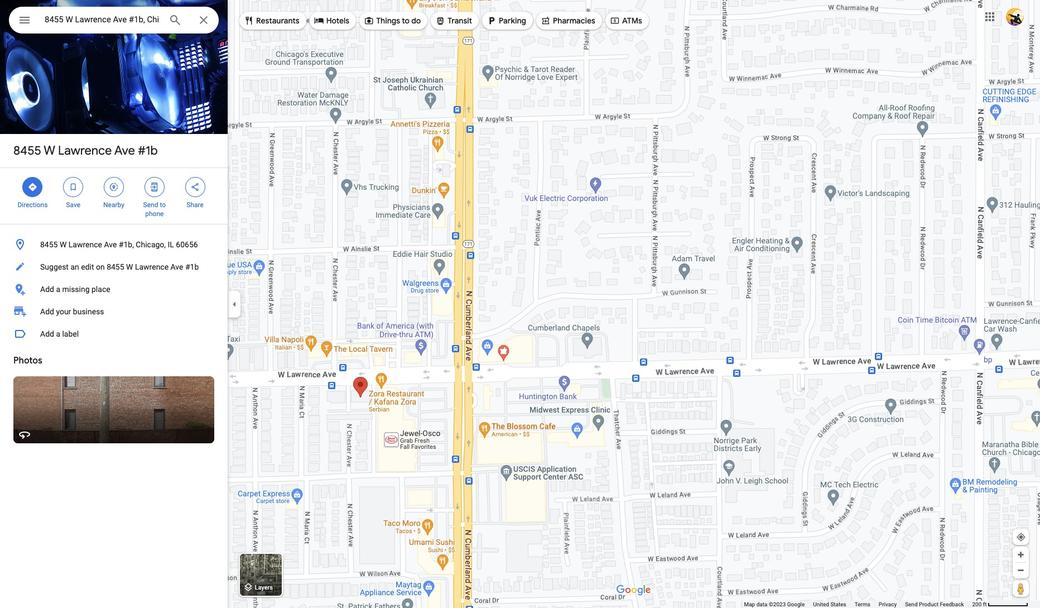 Task type: vqa. For each thing, say whether or not it's contained in the screenshot.
 ICON
no



Task type: describe. For each thing, give the bounding box(es) containing it.

[[18, 12, 31, 28]]

8455 W Lawrence Ave #1b, Chicago, IL 60656 field
[[9, 7, 219, 34]]

zoom out image
[[1017, 566, 1026, 575]]

a for missing
[[56, 285, 60, 294]]

to inside send to phone
[[160, 201, 166, 209]]

google maps element
[[0, 0, 1041, 608]]

show street view coverage image
[[1014, 580, 1030, 597]]

atms
[[623, 16, 643, 26]]

privacy button
[[879, 601, 897, 608]]

send product feedback
[[906, 601, 965, 608]]

add a missing place button
[[0, 278, 228, 300]]

suggest
[[40, 262, 69, 271]]

data
[[757, 601, 768, 608]]

to inside  things to do
[[402, 16, 410, 26]]

send to phone
[[143, 201, 166, 218]]

collapse side panel image
[[228, 298, 241, 310]]


[[610, 15, 620, 27]]

 restaurants
[[244, 15, 300, 27]]

on
[[96, 262, 105, 271]]

8455 w lawrence ave #1b, chicago, il 60656
[[40, 240, 198, 249]]

 atms
[[610, 15, 643, 27]]

restaurants
[[256, 16, 300, 26]]

200
[[973, 601, 982, 608]]

your
[[56, 307, 71, 316]]

8455 w lawrence ave #1b main content
[[0, 0, 233, 608]]

suggest an edit on 8455 w lawrence ave #1b
[[40, 262, 199, 271]]

an
[[71, 262, 79, 271]]


[[150, 181, 160, 193]]

business
[[73, 307, 104, 316]]

 things to do
[[364, 15, 421, 27]]


[[109, 181, 119, 193]]

add for add your business
[[40, 307, 54, 316]]

parking
[[499, 16, 527, 26]]

200 ft
[[973, 601, 988, 608]]

#1b inside button
[[185, 262, 199, 271]]

200 ft button
[[973, 601, 1029, 608]]

united states button
[[814, 601, 847, 608]]

ave for #1b,
[[104, 240, 117, 249]]

do
[[412, 16, 421, 26]]

share
[[187, 201, 204, 209]]

united states
[[814, 601, 847, 608]]

add a label button
[[0, 323, 228, 345]]

8455 for 8455 w lawrence ave #1b
[[13, 143, 41, 159]]

w for 8455 w lawrence ave #1b
[[44, 143, 55, 159]]

 search field
[[9, 7, 219, 36]]

feedback
[[941, 601, 965, 608]]

actions for 8455 w lawrence ave #1b region
[[0, 168, 228, 224]]

states
[[831, 601, 847, 608]]

add a missing place
[[40, 285, 110, 294]]

add your business link
[[0, 300, 228, 323]]

2 vertical spatial w
[[126, 262, 133, 271]]

chicago,
[[136, 240, 166, 249]]

none field inside '8455 w lawrence ave #1b, chicago, il 60656' field
[[45, 13, 160, 26]]

©2023
[[769, 601, 786, 608]]


[[487, 15, 497, 27]]

lawrence for #1b
[[58, 143, 112, 159]]

label
[[62, 329, 79, 338]]

map
[[745, 601, 756, 608]]

2 vertical spatial 8455
[[107, 262, 124, 271]]


[[244, 15, 254, 27]]

2 vertical spatial ave
[[171, 262, 183, 271]]


[[68, 181, 78, 193]]



Task type: locate. For each thing, give the bounding box(es) containing it.
photos
[[13, 355, 42, 366]]

add left label on the bottom left of page
[[40, 329, 54, 338]]

add left your
[[40, 307, 54, 316]]

united
[[814, 601, 830, 608]]

terms
[[855, 601, 871, 608]]

1 vertical spatial w
[[60, 240, 67, 249]]

1 vertical spatial add
[[40, 307, 54, 316]]

send up "phone" at the top
[[143, 201, 158, 209]]

to
[[402, 16, 410, 26], [160, 201, 166, 209]]

hotels
[[326, 16, 350, 26]]

map data ©2023 google
[[745, 601, 805, 608]]

add
[[40, 285, 54, 294], [40, 307, 54, 316], [40, 329, 54, 338]]

send product feedback button
[[906, 601, 965, 608]]

zoom in image
[[1017, 551, 1026, 559]]

w for 8455 w lawrence ave #1b, chicago, il 60656
[[60, 240, 67, 249]]

0 horizontal spatial w
[[44, 143, 55, 159]]

8455 w lawrence ave #1b, chicago, il 60656 button
[[0, 233, 228, 256]]

lawrence for #1b,
[[69, 240, 102, 249]]

None field
[[45, 13, 160, 26]]

add a label
[[40, 329, 79, 338]]

8455 w lawrence ave #1b
[[13, 143, 158, 159]]

privacy
[[879, 601, 897, 608]]

save
[[66, 201, 80, 209]]

60656
[[176, 240, 198, 249]]

lawrence
[[58, 143, 112, 159], [69, 240, 102, 249], [135, 262, 169, 271]]

0 vertical spatial w
[[44, 143, 55, 159]]

missing
[[62, 285, 90, 294]]

a left label on the bottom left of page
[[56, 329, 60, 338]]

il
[[168, 240, 174, 249]]

ft
[[984, 601, 988, 608]]

show your location image
[[1017, 532, 1027, 542]]

0 horizontal spatial send
[[143, 201, 158, 209]]

0 vertical spatial to
[[402, 16, 410, 26]]

0 vertical spatial 8455
[[13, 143, 41, 159]]

8455 up suggest
[[40, 240, 58, 249]]

2 a from the top
[[56, 329, 60, 338]]

2 vertical spatial lawrence
[[135, 262, 169, 271]]

0 vertical spatial add
[[40, 285, 54, 294]]

2 vertical spatial add
[[40, 329, 54, 338]]

lawrence down chicago,
[[135, 262, 169, 271]]

add down suggest
[[40, 285, 54, 294]]


[[541, 15, 551, 27]]

1 vertical spatial lawrence
[[69, 240, 102, 249]]

0 horizontal spatial to
[[160, 201, 166, 209]]


[[364, 15, 374, 27]]

1 horizontal spatial send
[[906, 601, 918, 608]]

2 add from the top
[[40, 307, 54, 316]]

0 vertical spatial #1b
[[138, 143, 158, 159]]

 transit
[[436, 15, 472, 27]]

to left do
[[402, 16, 410, 26]]

footer
[[745, 601, 973, 608]]

0 horizontal spatial #1b
[[138, 143, 158, 159]]

ave up 
[[114, 143, 135, 159]]

1 vertical spatial #1b
[[185, 262, 199, 271]]

product
[[920, 601, 939, 608]]

8455
[[13, 143, 41, 159], [40, 240, 58, 249], [107, 262, 124, 271]]

directions
[[18, 201, 48, 209]]

send inside send to phone
[[143, 201, 158, 209]]

phone
[[145, 210, 164, 218]]

1 horizontal spatial #1b
[[185, 262, 199, 271]]

ave
[[114, 143, 135, 159], [104, 240, 117, 249], [171, 262, 183, 271]]

footer inside 'google maps' element
[[745, 601, 973, 608]]

footer containing map data ©2023 google
[[745, 601, 973, 608]]

transit
[[448, 16, 472, 26]]

add inside "button"
[[40, 329, 54, 338]]

a inside 'button'
[[56, 285, 60, 294]]

things
[[376, 16, 400, 26]]


[[436, 15, 446, 27]]

layers
[[255, 584, 273, 592]]

1 vertical spatial send
[[906, 601, 918, 608]]

 parking
[[487, 15, 527, 27]]

0 vertical spatial lawrence
[[58, 143, 112, 159]]

google account: ben nelson  
(ben.nelson1980@gmail.com) image
[[1007, 8, 1025, 25]]

8455 for 8455 w lawrence ave #1b, chicago, il 60656
[[40, 240, 58, 249]]

#1b up the 
[[138, 143, 158, 159]]

0 vertical spatial send
[[143, 201, 158, 209]]

add your business
[[40, 307, 104, 316]]

1 vertical spatial ave
[[104, 240, 117, 249]]

a left "missing"
[[56, 285, 60, 294]]

place
[[92, 285, 110, 294]]

nearby
[[103, 201, 124, 209]]

#1b down '60656'
[[185, 262, 199, 271]]

1 horizontal spatial w
[[60, 240, 67, 249]]

send left the product
[[906, 601, 918, 608]]

 hotels
[[314, 15, 350, 27]]

suggest an edit on 8455 w lawrence ave #1b button
[[0, 256, 228, 278]]

a for label
[[56, 329, 60, 338]]

google
[[788, 601, 805, 608]]

1 vertical spatial to
[[160, 201, 166, 209]]

ave down il in the left top of the page
[[171, 262, 183, 271]]

 button
[[9, 7, 40, 36]]

1 add from the top
[[40, 285, 54, 294]]

to up "phone" at the top
[[160, 201, 166, 209]]

send
[[143, 201, 158, 209], [906, 601, 918, 608]]

2 horizontal spatial w
[[126, 262, 133, 271]]

ave for #1b
[[114, 143, 135, 159]]

add for add a label
[[40, 329, 54, 338]]

lawrence up the 'edit'
[[69, 240, 102, 249]]

0 vertical spatial ave
[[114, 143, 135, 159]]

#1b,
[[119, 240, 134, 249]]

1 vertical spatial 8455
[[40, 240, 58, 249]]

send for send product feedback
[[906, 601, 918, 608]]

 pharmacies
[[541, 15, 596, 27]]

send for send to phone
[[143, 201, 158, 209]]

add inside 'button'
[[40, 285, 54, 294]]

#1b
[[138, 143, 158, 159], [185, 262, 199, 271]]


[[314, 15, 324, 27]]

w
[[44, 143, 55, 159], [60, 240, 67, 249], [126, 262, 133, 271]]

lawrence up 
[[58, 143, 112, 159]]

a inside "button"
[[56, 329, 60, 338]]

3 add from the top
[[40, 329, 54, 338]]


[[28, 181, 38, 193]]

ave left '#1b,'
[[104, 240, 117, 249]]

1 vertical spatial a
[[56, 329, 60, 338]]

a
[[56, 285, 60, 294], [56, 329, 60, 338]]

send inside send product feedback button
[[906, 601, 918, 608]]

1 a from the top
[[56, 285, 60, 294]]

8455 up 
[[13, 143, 41, 159]]

pharmacies
[[553, 16, 596, 26]]

edit
[[81, 262, 94, 271]]

0 vertical spatial a
[[56, 285, 60, 294]]

terms button
[[855, 601, 871, 608]]


[[190, 181, 200, 193]]

1 horizontal spatial to
[[402, 16, 410, 26]]

add for add a missing place
[[40, 285, 54, 294]]

8455 right on
[[107, 262, 124, 271]]



